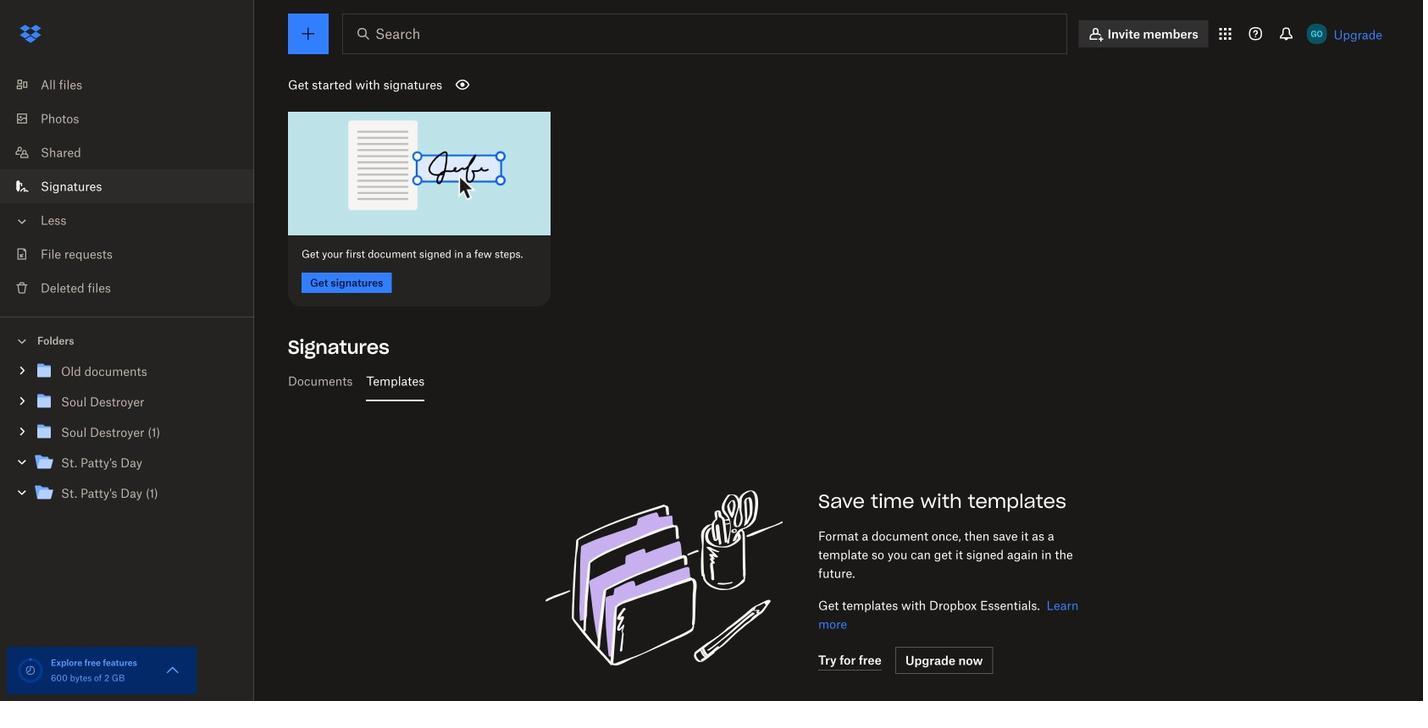 Task type: locate. For each thing, give the bounding box(es) containing it.
tab list
[[281, 361, 1390, 402]]

less image
[[14, 213, 31, 230]]

list
[[0, 58, 254, 317]]

list item
[[0, 170, 254, 203]]

group
[[0, 353, 254, 522]]



Task type: describe. For each thing, give the bounding box(es) containing it.
Search in folder "Dropbox" text field
[[375, 24, 1032, 44]]

quota usage progress bar
[[17, 658, 44, 685]]

quota usage image
[[17, 658, 44, 685]]

dropbox image
[[14, 17, 47, 51]]



Task type: vqa. For each thing, say whether or not it's contained in the screenshot.
less image
yes



